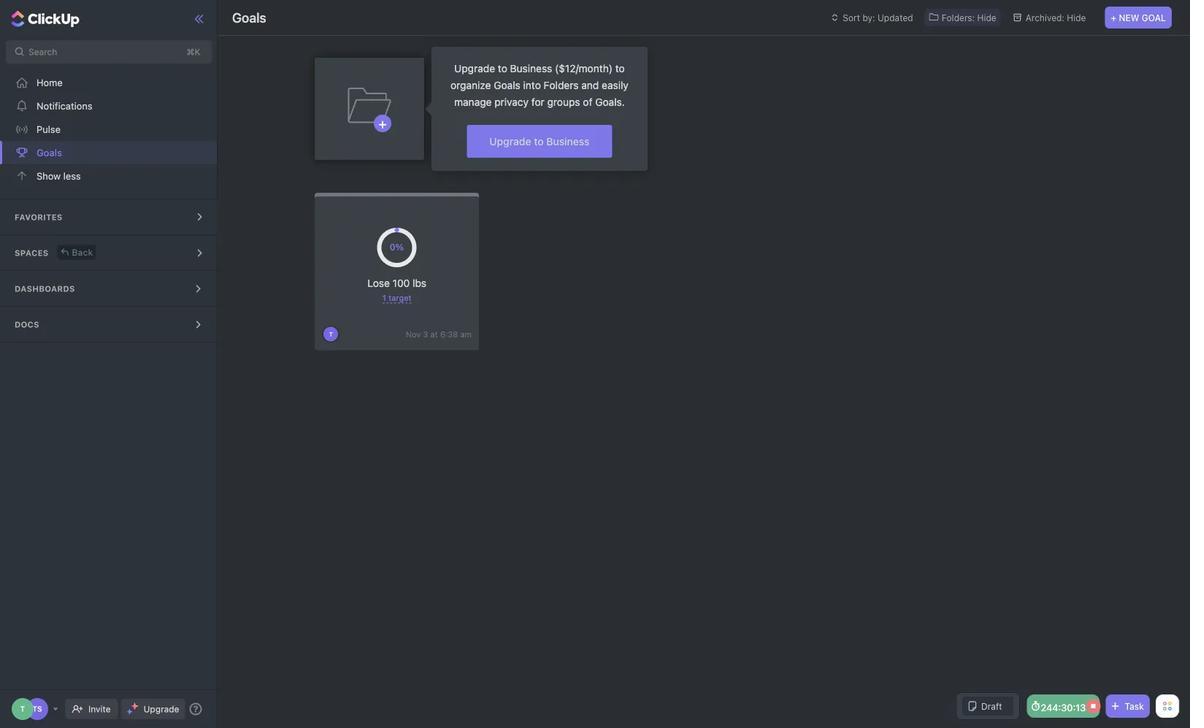 Task type: describe. For each thing, give the bounding box(es) containing it.
1
[[383, 293, 386, 303]]

business for upgrade to business
[[547, 135, 590, 147]]

spaces
[[15, 248, 49, 258]]

by:
[[863, 12, 876, 23]]

pulse link
[[0, 118, 218, 141]]

docs
[[15, 320, 39, 330]]

upgrade for upgrade
[[144, 704, 179, 715]]

favorites button
[[0, 199, 218, 235]]

3
[[423, 330, 428, 339]]

upgrade for upgrade to business ($12/month) to organize goals into folders and easily manage privacy for groups of goals.
[[455, 62, 495, 74]]

show less
[[37, 171, 81, 182]]

goal
[[1143, 12, 1167, 23]]

sparkle svg 2 image
[[127, 709, 132, 715]]

sort by: updated button
[[826, 9, 918, 26]]

updated
[[878, 12, 914, 23]]

folders
[[544, 79, 579, 91]]

manage
[[455, 96, 492, 108]]

sidebar navigation
[[0, 0, 221, 728]]

lose 100 lbs 1 target
[[368, 277, 427, 303]]

lose
[[368, 277, 390, 289]]

favorites
[[15, 213, 63, 222]]

archived:
[[1026, 12, 1065, 23]]

folders:
[[942, 12, 976, 23]]

invite
[[88, 704, 111, 715]]

sparkle svg 1 image
[[131, 703, 139, 710]]

home link
[[0, 71, 218, 94]]

folders: hide
[[942, 12, 997, 23]]

upgrade to business
[[490, 135, 590, 147]]

task
[[1125, 701, 1145, 712]]

1 horizontal spatial goals
[[232, 9, 266, 25]]

goals link
[[0, 141, 218, 164]]

nov
[[406, 330, 421, 339]]

hide for folders: hide
[[978, 12, 997, 23]]

2 horizontal spatial to
[[616, 62, 625, 74]]

lbs
[[413, 277, 427, 289]]

to for upgrade to business
[[534, 135, 544, 147]]

ts
[[32, 705, 42, 713]]

goals inside upgrade to business ($12/month) to organize goals into folders and easily manage privacy for groups of goals.
[[494, 79, 521, 91]]

new
[[1120, 12, 1140, 23]]

100
[[393, 277, 410, 289]]

+ for + new goal
[[1112, 12, 1117, 23]]

goals inside goals link
[[37, 147, 62, 158]]

archived: hide
[[1026, 12, 1087, 23]]

to for upgrade to business ($12/month) to organize goals into folders and easily manage privacy for groups of goals.
[[498, 62, 508, 74]]

back link
[[57, 245, 96, 260]]

t inside sidebar navigation
[[20, 705, 25, 713]]

groups
[[548, 96, 581, 108]]



Task type: vqa. For each thing, say whether or not it's contained in the screenshot.
Assigned for Assigned to me
no



Task type: locate. For each thing, give the bounding box(es) containing it.
1 vertical spatial business
[[547, 135, 590, 147]]

2 horizontal spatial goals
[[494, 79, 521, 91]]

at
[[431, 330, 438, 339]]

privacy
[[495, 96, 529, 108]]

goals
[[232, 9, 266, 25], [494, 79, 521, 91], [37, 147, 62, 158]]

for
[[532, 96, 545, 108]]

6:38
[[440, 330, 458, 339]]

dashboards
[[15, 284, 75, 294]]

of
[[583, 96, 593, 108]]

0 horizontal spatial +
[[379, 115, 387, 131]]

organize
[[451, 79, 491, 91]]

hide
[[978, 12, 997, 23], [1068, 12, 1087, 23]]

hide right folders:
[[978, 12, 997, 23]]

business
[[510, 62, 553, 74], [547, 135, 590, 147]]

home
[[37, 77, 63, 88]]

notifications link
[[0, 94, 218, 118]]

t
[[329, 331, 333, 338], [20, 705, 25, 713]]

to up easily
[[616, 62, 625, 74]]

2 vertical spatial upgrade
[[144, 704, 179, 715]]

0 horizontal spatial goals
[[37, 147, 62, 158]]

2 vertical spatial goals
[[37, 147, 62, 158]]

0 horizontal spatial t
[[20, 705, 25, 713]]

1 horizontal spatial +
[[1112, 12, 1117, 23]]

business for upgrade to business ($12/month) to organize goals into folders and easily manage privacy for groups of goals.
[[510, 62, 553, 74]]

goals.
[[596, 96, 625, 108]]

0 vertical spatial upgrade
[[455, 62, 495, 74]]

upgrade
[[455, 62, 495, 74], [490, 135, 532, 147], [144, 704, 179, 715]]

to
[[498, 62, 508, 74], [616, 62, 625, 74], [534, 135, 544, 147]]

business down groups
[[547, 135, 590, 147]]

1 vertical spatial t
[[20, 705, 25, 713]]

notifications
[[37, 100, 93, 111]]

upgrade right sparkle svg 1 'icon'
[[144, 704, 179, 715]]

1 horizontal spatial to
[[534, 135, 544, 147]]

into
[[524, 79, 541, 91]]

upgrade to business link
[[467, 125, 613, 158]]

and
[[582, 79, 599, 91]]

sort
[[843, 12, 861, 23]]

0 vertical spatial goals
[[232, 9, 266, 25]]

1 hide from the left
[[978, 12, 997, 23]]

to down for
[[534, 135, 544, 147]]

sort by: updated
[[843, 12, 914, 23]]

0 vertical spatial t
[[329, 331, 333, 338]]

show
[[37, 171, 61, 182]]

hide right archived:
[[1068, 12, 1087, 23]]

search
[[28, 47, 57, 57]]

upgrade inside "link"
[[144, 704, 179, 715]]

t inside dropdown button
[[329, 331, 333, 338]]

upgrade for upgrade to business
[[490, 135, 532, 147]]

upgrade link
[[121, 699, 185, 720]]

back
[[72, 247, 93, 258]]

nov 3 at 6:38 am
[[406, 330, 472, 339]]

1 vertical spatial upgrade
[[490, 135, 532, 147]]

hide for archived: hide
[[1068, 12, 1087, 23]]

upgrade up organize
[[455, 62, 495, 74]]

business inside upgrade to business ($12/month) to organize goals into folders and easily manage privacy for groups of goals.
[[510, 62, 553, 74]]

1 vertical spatial +
[[379, 115, 387, 131]]

1 horizontal spatial t
[[329, 331, 333, 338]]

0 horizontal spatial hide
[[978, 12, 997, 23]]

less
[[63, 171, 81, 182]]

2 hide from the left
[[1068, 12, 1087, 23]]

+ new goal
[[1112, 12, 1167, 23]]

am
[[461, 330, 472, 339]]

+ for +
[[379, 115, 387, 131]]

upgrade to business ($12/month) to organize goals into folders and easily manage privacy for groups of goals.
[[451, 62, 629, 108]]

⌘k
[[187, 47, 201, 57]]

244:30:13
[[1041, 702, 1087, 713]]

business up into
[[510, 62, 553, 74]]

upgrade inside upgrade to business ($12/month) to organize goals into folders and easily manage privacy for groups of goals.
[[455, 62, 495, 74]]

pulse
[[37, 124, 61, 135]]

easily
[[602, 79, 629, 91]]

0 vertical spatial +
[[1112, 12, 1117, 23]]

($12/month)
[[555, 62, 613, 74]]

t button
[[322, 325, 340, 343]]

target
[[389, 293, 412, 303]]

+
[[1112, 12, 1117, 23], [379, 115, 387, 131]]

upgrade down privacy at the left of page
[[490, 135, 532, 147]]

0 vertical spatial business
[[510, 62, 553, 74]]

1 vertical spatial goals
[[494, 79, 521, 91]]

to up privacy at the left of page
[[498, 62, 508, 74]]

0 horizontal spatial to
[[498, 62, 508, 74]]

1 horizontal spatial hide
[[1068, 12, 1087, 23]]



